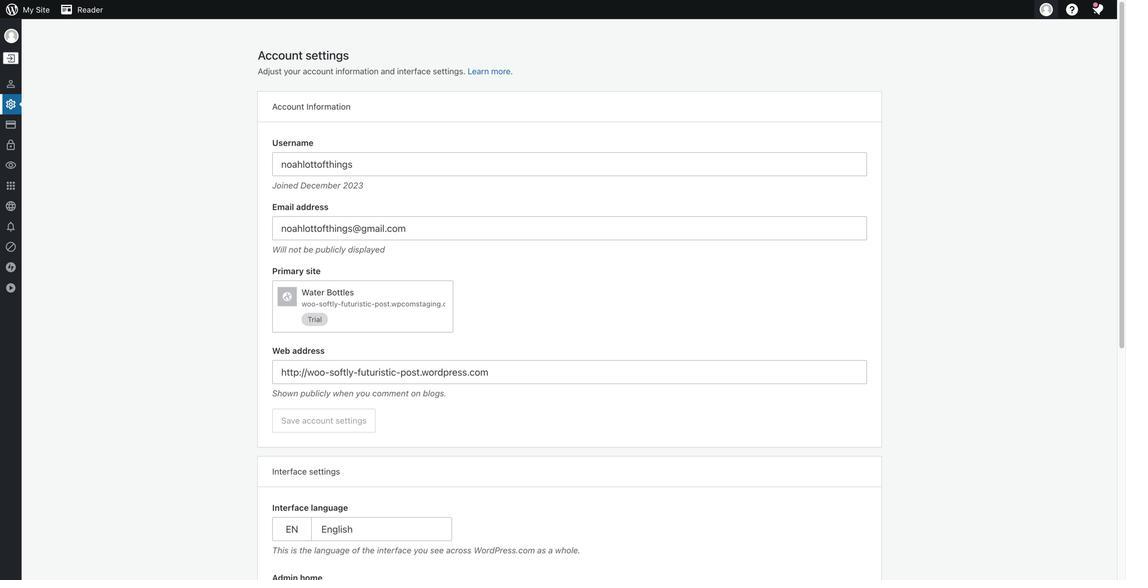 Task type: locate. For each thing, give the bounding box(es) containing it.
this
[[272, 546, 289, 556]]

this is the language of the interface you see across wordpress.com as a whole.
[[272, 546, 581, 556]]

help image
[[1066, 2, 1080, 17]]

1 vertical spatial address
[[293, 346, 325, 356]]

interface
[[397, 66, 431, 76], [377, 546, 412, 556]]

see
[[430, 546, 444, 556]]

group containing en
[[272, 502, 868, 557]]

group
[[272, 137, 868, 192], [272, 201, 868, 256], [272, 265, 868, 333], [272, 345, 868, 400], [272, 502, 868, 557]]

site
[[306, 266, 321, 276]]

web address
[[272, 346, 325, 356]]

2 the from the left
[[362, 546, 375, 556]]

settings
[[336, 416, 367, 426], [309, 467, 340, 477]]

notifications image
[[5, 221, 17, 233]]

group containing email address
[[272, 201, 868, 256]]

not
[[289, 245, 302, 255]]

adjust
[[258, 66, 282, 76]]

water bottles woo-softly-futuristic-post.wpcomstaging.com
[[302, 288, 458, 309]]

settings inside button
[[336, 416, 367, 426]]

interface
[[272, 467, 307, 477], [272, 503, 309, 513]]

interface up 'en'
[[272, 503, 309, 513]]

settings up interface language
[[309, 467, 340, 477]]

account settings adjust your account information and interface settings. learn more .
[[258, 48, 513, 76]]

account down the 'account settings'
[[303, 66, 334, 76]]

interface right of
[[377, 546, 412, 556]]

block image
[[5, 241, 17, 253]]

information
[[336, 66, 379, 76]]

you left see
[[414, 546, 428, 556]]

2 group from the top
[[272, 201, 868, 256]]

publicly right be
[[316, 245, 346, 255]]

web
[[272, 346, 290, 356]]

0 vertical spatial you
[[356, 389, 370, 399]]

settings down when
[[336, 416, 367, 426]]

1 interface from the top
[[272, 467, 307, 477]]

1 vertical spatial language
[[314, 546, 350, 556]]

interface up interface language
[[272, 467, 307, 477]]

publicly
[[316, 245, 346, 255], [301, 389, 331, 399]]

language image
[[5, 200, 17, 212]]

address for web address
[[293, 346, 325, 356]]

water
[[302, 288, 325, 298]]

1 vertical spatial interface
[[272, 503, 309, 513]]

0 horizontal spatial you
[[356, 389, 370, 399]]

0 vertical spatial account
[[303, 66, 334, 76]]

the
[[300, 546, 312, 556], [362, 546, 375, 556]]

interface language
[[272, 503, 348, 513]]

email address
[[272, 202, 329, 212]]

group containing primary site
[[272, 265, 868, 333]]

language down english
[[314, 546, 350, 556]]

3 group from the top
[[272, 265, 868, 333]]

account right save
[[302, 416, 334, 426]]

displayed
[[348, 245, 385, 255]]

email
[[272, 202, 294, 212]]

manage your notifications image
[[1092, 2, 1106, 17]]

log out of wordpress.com image
[[5, 53, 16, 64]]

1 group from the top
[[272, 137, 868, 192]]

1 horizontal spatial you
[[414, 546, 428, 556]]

account settings
[[258, 48, 349, 62]]

you
[[356, 389, 370, 399], [414, 546, 428, 556]]

0 vertical spatial interface
[[397, 66, 431, 76]]

4 group from the top
[[272, 345, 868, 400]]

save account settings button
[[272, 409, 376, 433]]

publicly left when
[[301, 389, 331, 399]]

you right when
[[356, 389, 370, 399]]

1 vertical spatial interface
[[377, 546, 412, 556]]

joined december 2023
[[272, 181, 364, 191]]

account inside account settings adjust your account information and interface settings. learn more .
[[303, 66, 334, 76]]

0 horizontal spatial the
[[300, 546, 312, 556]]

language up english
[[311, 503, 348, 513]]

be
[[304, 245, 314, 255]]

save
[[281, 416, 300, 426]]

1 vertical spatial you
[[414, 546, 428, 556]]

address down joined december 2023
[[296, 202, 329, 212]]

Web address url field
[[272, 361, 868, 385]]

0 vertical spatial settings
[[336, 416, 367, 426]]

1 horizontal spatial the
[[362, 546, 375, 556]]

learn more
[[468, 66, 511, 76]]

1 vertical spatial account
[[302, 416, 334, 426]]

the right of
[[362, 546, 375, 556]]

5 group from the top
[[272, 502, 868, 557]]

account
[[303, 66, 334, 76], [302, 416, 334, 426]]

address
[[296, 202, 329, 212], [293, 346, 325, 356]]

interface inside account settings adjust your account information and interface settings. learn more .
[[397, 66, 431, 76]]

address right web
[[293, 346, 325, 356]]

0 vertical spatial interface
[[272, 467, 307, 477]]

december
[[301, 181, 341, 191]]

interface settings
[[272, 467, 340, 477]]

site
[[36, 5, 50, 14]]

interface right and
[[397, 66, 431, 76]]

2 interface from the top
[[272, 503, 309, 513]]

language
[[311, 503, 348, 513], [314, 546, 350, 556]]

when
[[333, 389, 354, 399]]

0 vertical spatial address
[[296, 202, 329, 212]]

credit_card image
[[5, 119, 17, 131]]

learn more link
[[468, 66, 511, 76]]

the right is
[[300, 546, 312, 556]]

lock image
[[5, 139, 17, 151]]

address for email address
[[296, 202, 329, 212]]



Task type: vqa. For each thing, say whether or not it's contained in the screenshot.
img to the bottom
no



Task type: describe. For each thing, give the bounding box(es) containing it.
english
[[322, 524, 353, 536]]

as
[[538, 546, 546, 556]]

visibility image
[[5, 160, 17, 172]]

across
[[446, 546, 472, 556]]

a
[[549, 546, 553, 556]]

my
[[23, 5, 34, 14]]

account settings main content
[[258, 47, 882, 581]]

.
[[511, 66, 513, 76]]

Email address text field
[[272, 217, 868, 241]]

post.wpcomstaging.com
[[375, 300, 458, 309]]

whole.
[[556, 546, 581, 556]]

save account settings
[[281, 416, 367, 426]]

1 the from the left
[[300, 546, 312, 556]]

primary site
[[272, 266, 321, 276]]

settings image
[[5, 98, 17, 110]]

will not be publicly displayed
[[272, 245, 385, 255]]

0 vertical spatial language
[[311, 503, 348, 513]]

my site
[[23, 5, 50, 14]]

and
[[381, 66, 395, 76]]

1 vertical spatial publicly
[[301, 389, 331, 399]]

my profile image
[[1041, 3, 1054, 16]]

account inside button
[[302, 416, 334, 426]]

en
[[286, 524, 298, 536]]

will
[[272, 245, 287, 255]]

wordpress.com
[[474, 546, 535, 556]]

bottles
[[327, 288, 354, 298]]

account
[[272, 102, 304, 112]]

on
[[411, 389, 421, 399]]

1 vertical spatial settings
[[309, 467, 340, 477]]

noah lott image
[[4, 29, 19, 43]]

2023
[[343, 181, 364, 191]]

joined
[[272, 181, 298, 191]]

of
[[352, 546, 360, 556]]

softly-
[[319, 300, 341, 309]]

group containing web address
[[272, 345, 868, 400]]

interface for interface settings
[[272, 467, 307, 477]]

group containing username
[[272, 137, 868, 192]]

person image
[[5, 78, 17, 90]]

futuristic-
[[341, 300, 375, 309]]

settings.
[[433, 66, 466, 76]]

woo-
[[302, 300, 319, 309]]

my site link
[[0, 0, 55, 19]]

apps image
[[5, 180, 17, 192]]

is
[[291, 546, 297, 556]]

interface for this
[[377, 546, 412, 556]]

shown publicly when you comment on blogs.
[[272, 389, 447, 399]]

trial
[[308, 316, 322, 324]]

Username text field
[[272, 152, 868, 176]]

your
[[284, 66, 301, 76]]

interface for account settings
[[397, 66, 431, 76]]

interface for interface language
[[272, 503, 309, 513]]

blogs.
[[423, 389, 447, 399]]

0 vertical spatial publicly
[[316, 245, 346, 255]]

account information
[[272, 102, 351, 112]]

reader link
[[55, 0, 108, 19]]

information
[[307, 102, 351, 112]]

primary
[[272, 266, 304, 276]]

comment
[[373, 389, 409, 399]]

shown
[[272, 389, 298, 399]]

username
[[272, 138, 314, 148]]

reader
[[77, 5, 103, 14]]



